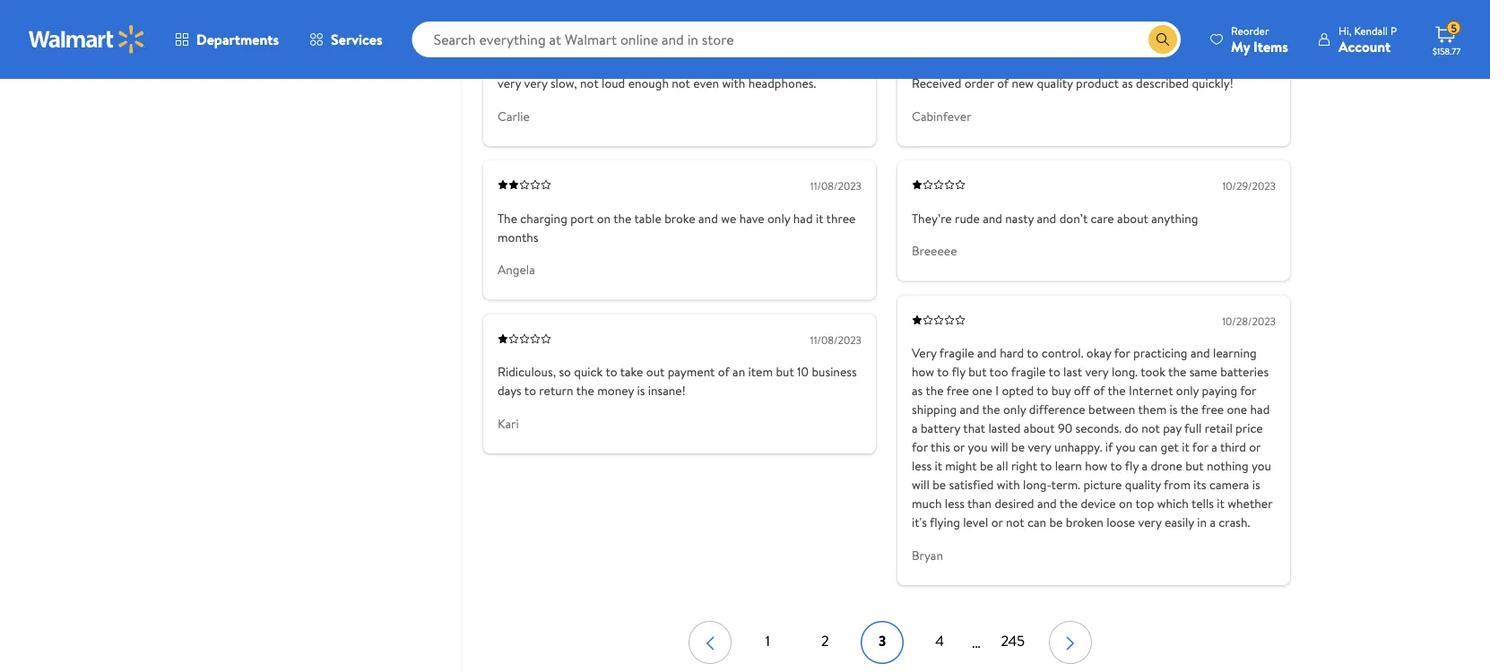 Task type: describe. For each thing, give the bounding box(es) containing it.
11/08/2023 for business
[[810, 332, 862, 348]]

1 horizontal spatial about
[[1117, 210, 1148, 227]]

to up "long-"
[[1040, 457, 1052, 475]]

it's
[[912, 514, 927, 531]]

return
[[539, 382, 573, 400]]

angela
[[498, 261, 535, 279]]

nothing
[[1207, 457, 1249, 475]]

new
[[1012, 75, 1034, 92]]

3 link
[[861, 622, 904, 665]]

port
[[570, 210, 594, 227]]

insane!
[[648, 382, 686, 400]]

2 horizontal spatial is
[[1252, 476, 1260, 494]]

is inside ridiculous, so quick to take out payment of an item but 10 business days to return the money is insane!
[[637, 382, 645, 400]]

it right tells
[[1217, 495, 1225, 513]]

that
[[963, 420, 986, 437]]

buy
[[1052, 382, 1071, 400]]

picture
[[1084, 476, 1122, 494]]

the right took
[[1168, 363, 1187, 381]]

1 horizontal spatial how
[[1085, 457, 1108, 475]]

okay
[[1087, 344, 1111, 362]]

it right get
[[1182, 439, 1190, 456]]

nasty
[[1005, 210, 1034, 227]]

off
[[1074, 382, 1090, 400]]

kendall
[[1354, 23, 1388, 38]]

not down them
[[1142, 420, 1160, 437]]

3
[[879, 631, 886, 651]]

days
[[498, 382, 522, 400]]

quality inside the very fragile and hard to control. okay for practicing and learning how to fly but too fragile to last very long. took the same batteries as the free one i opted to buy off of the internet only paying for shipping and the only difference between them is the free one had a battery that lasted about 90 seconds. do not pay full retail price for this or you will be very unhappy. if you can get it for a third or less it might be all right to learn how to fly a drone but nothing you will be satisfied with long-term. picture quality from its camera is much less than desired and the device on top which tells it whether it's flying level or not can be broken loose very easily in a crash.
[[1125, 476, 1161, 494]]

0 vertical spatial quality
[[1037, 75, 1073, 92]]

the inside the charging port on the table broke and we have only had it three months
[[614, 210, 632, 227]]

Search search field
[[412, 22, 1181, 57]]

of inside the very fragile and hard to control. okay for practicing and learning how to fly but too fragile to last very long. took the same batteries as the free one i opted to buy off of the internet only paying for shipping and the only difference between them is the free one had a battery that lasted about 90 seconds. do not pay full retail price for this or you will be very unhappy. if you can get it for a third or less it might be all right to learn how to fly a drone but nothing you will be satisfied with long-term. picture quality from its camera is much less than desired and the device on top which tells it whether it's flying level or not can be broken loose very easily in a crash.
[[1093, 382, 1105, 400]]

slow,
[[551, 75, 577, 92]]

not left loud
[[580, 75, 599, 92]]

walmart image
[[29, 25, 145, 54]]

1 horizontal spatial but
[[969, 363, 987, 381]]

245 link
[[992, 622, 1035, 665]]

4
[[936, 631, 944, 651]]

not left even
[[672, 75, 690, 92]]

on inside the very fragile and hard to control. okay for practicing and learning how to fly but too fragile to last very long. took the same batteries as the free one i opted to buy off of the internet only paying for shipping and the only difference between them is the free one had a battery that lasted about 90 seconds. do not pay full retail price for this or you will be very unhappy. if you can get it for a third or less it might be all right to learn how to fly a drone but nothing you will be satisfied with long-term. picture quality from its camera is much less than desired and the device on top which tells it whether it's flying level or not can be broken loose very easily in a crash.
[[1119, 495, 1133, 513]]

245
[[1001, 631, 1025, 651]]

product
[[1076, 75, 1119, 92]]

$158.77
[[1433, 45, 1461, 57]]

very very slow, not loud enough not even with headphones.
[[498, 75, 816, 92]]

rude
[[955, 210, 980, 227]]

1 horizontal spatial of
[[997, 75, 1009, 92]]

for left 'this' on the bottom
[[912, 439, 928, 456]]

it down 'this' on the bottom
[[935, 457, 942, 475]]

1 horizontal spatial you
[[1116, 439, 1136, 456]]

2 horizontal spatial you
[[1252, 457, 1271, 475]]

services button
[[294, 18, 398, 61]]

5
[[1451, 20, 1457, 36]]

pay
[[1163, 420, 1182, 437]]

a left battery
[[912, 420, 918, 437]]

batteries
[[1221, 363, 1269, 381]]

headphones.
[[748, 75, 816, 92]]

seconds.
[[1076, 420, 1122, 437]]

11/08/2023 for it
[[810, 179, 862, 194]]

kari
[[498, 415, 519, 432]]

money
[[597, 382, 634, 400]]

be up much
[[933, 476, 946, 494]]

hard
[[1000, 344, 1024, 362]]

to left buy
[[1037, 382, 1049, 400]]

retail
[[1205, 420, 1233, 437]]

they're
[[912, 210, 952, 227]]

0 horizontal spatial or
[[953, 439, 965, 456]]

might
[[945, 457, 977, 475]]

the up full
[[1181, 401, 1199, 418]]

2 horizontal spatial but
[[1186, 457, 1204, 475]]

than
[[968, 495, 992, 513]]

and up the too
[[977, 344, 997, 362]]

much
[[912, 495, 942, 513]]

of inside ridiculous, so quick to take out payment of an item but 10 business days to return the money is insane!
[[718, 363, 730, 381]]

the inside ridiculous, so quick to take out payment of an item but 10 business days to return the money is insane!
[[576, 382, 594, 400]]

battery
[[921, 420, 961, 437]]

anything
[[1151, 210, 1198, 227]]

practicing
[[1133, 344, 1188, 362]]

cabinfever
[[912, 107, 972, 125]]

have
[[739, 210, 765, 227]]

internet
[[1129, 382, 1173, 400]]

drone
[[1151, 457, 1183, 475]]

10/29/2023 for they're rude and nasty and don't care about anything
[[1223, 179, 1276, 194]]

search icon image
[[1156, 32, 1170, 47]]

Walmart Site-Wide search field
[[412, 22, 1181, 57]]

0 horizontal spatial fly
[[952, 363, 966, 381]]

0 horizontal spatial you
[[968, 439, 988, 456]]

the charging port on the table broke and we have only had it three months
[[498, 210, 856, 246]]

items
[[1254, 36, 1288, 56]]

the up shipping
[[926, 382, 944, 400]]

broken
[[1066, 514, 1104, 531]]

0 horizontal spatial fragile
[[940, 344, 974, 362]]

90
[[1058, 420, 1073, 437]]

10/28/2023
[[1222, 314, 1276, 329]]

same
[[1190, 363, 1218, 381]]

0 vertical spatial free
[[947, 382, 969, 400]]

lasted
[[989, 420, 1021, 437]]

account
[[1339, 36, 1391, 56]]

so
[[559, 363, 571, 381]]

all
[[996, 457, 1008, 475]]

11/11/2023
[[816, 44, 862, 59]]

departments button
[[160, 18, 294, 61]]

if
[[1105, 439, 1113, 456]]

0 horizontal spatial will
[[912, 476, 930, 494]]

carlie
[[498, 107, 530, 125]]

hi,
[[1339, 23, 1352, 38]]

2 link
[[804, 622, 847, 665]]

for down batteries
[[1240, 382, 1256, 400]]

ridiculous, so quick to take out payment of an item but 10 business days to return the money is insane!
[[498, 363, 857, 400]]

shipping
[[912, 401, 957, 418]]

had inside the charging port on the table broke and we have only had it three months
[[793, 210, 813, 227]]

the down i
[[982, 401, 1000, 418]]

take
[[620, 363, 643, 381]]

hi, kendall p account
[[1339, 23, 1397, 56]]

paying
[[1202, 382, 1237, 400]]

1 horizontal spatial can
[[1139, 439, 1158, 456]]

had inside the very fragile and hard to control. okay for practicing and learning how to fly but too fragile to last very long. took the same batteries as the free one i opted to buy off of the internet only paying for shipping and the only difference between them is the free one had a battery that lasted about 90 seconds. do not pay full retail price for this or you will be very unhappy. if you can get it for a third or less it might be all right to learn how to fly a drone but nothing you will be satisfied with long-term. picture quality from its camera is much less than desired and the device on top which tells it whether it's flying level or not can be broken loose very easily in a crash.
[[1250, 401, 1270, 418]]

and right rude
[[983, 210, 1002, 227]]

1 horizontal spatial fragile
[[1011, 363, 1046, 381]]

they're rude and nasty and don't care about anything
[[912, 210, 1198, 227]]



Task type: locate. For each thing, give the bounding box(es) containing it.
1 vertical spatial less
[[945, 495, 965, 513]]

loud
[[602, 75, 625, 92]]

1 vertical spatial can
[[1027, 514, 1046, 531]]

0 horizontal spatial how
[[912, 363, 934, 381]]

1 vertical spatial only
[[1176, 382, 1199, 400]]

only inside the charging port on the table broke and we have only had it three months
[[768, 210, 790, 227]]

to right 'hard' at right
[[1027, 344, 1039, 362]]

1 vertical spatial of
[[718, 363, 730, 381]]

0 vertical spatial 11/08/2023
[[810, 179, 862, 194]]

0 horizontal spatial with
[[722, 75, 745, 92]]

0 vertical spatial can
[[1139, 439, 1158, 456]]

how
[[912, 363, 934, 381], [1085, 457, 1108, 475]]

an
[[733, 363, 745, 381]]

1 horizontal spatial one
[[1227, 401, 1247, 418]]

1 vertical spatial with
[[997, 476, 1020, 494]]

is down take
[[637, 382, 645, 400]]

crash.
[[1219, 514, 1250, 531]]

flying
[[930, 514, 960, 531]]

business
[[812, 363, 857, 381]]

or
[[953, 439, 965, 456], [1249, 439, 1261, 456], [991, 514, 1003, 531]]

1 horizontal spatial with
[[997, 476, 1020, 494]]

0 vertical spatial less
[[912, 457, 932, 475]]

i
[[996, 382, 999, 400]]

very left slow,
[[524, 75, 547, 92]]

1
[[765, 631, 770, 651]]

2 horizontal spatial or
[[1249, 439, 1261, 456]]

of left new
[[997, 75, 1009, 92]]

about
[[1117, 210, 1148, 227], [1024, 420, 1055, 437]]

quality up top at bottom
[[1125, 476, 1161, 494]]

0 vertical spatial is
[[637, 382, 645, 400]]

don't
[[1060, 210, 1088, 227]]

very down top at bottom
[[1138, 514, 1162, 531]]

free up shipping
[[947, 382, 969, 400]]

can down "desired" at bottom
[[1027, 514, 1046, 531]]

you down that at the bottom
[[968, 439, 988, 456]]

fragile
[[940, 344, 974, 362], [1011, 363, 1046, 381]]

quick
[[574, 363, 603, 381]]

to up money
[[606, 363, 617, 381]]

had
[[793, 210, 813, 227], [1250, 401, 1270, 418]]

1 link
[[746, 622, 789, 665]]

we
[[721, 210, 736, 227]]

very
[[498, 75, 521, 92], [524, 75, 547, 92], [1085, 363, 1109, 381], [1028, 439, 1051, 456], [1138, 514, 1162, 531]]

learn
[[1055, 457, 1082, 475]]

and up that at the bottom
[[960, 401, 979, 418]]

can left get
[[1139, 439, 1158, 456]]

the left the table
[[614, 210, 632, 227]]

opted
[[1002, 382, 1034, 400]]

but inside ridiculous, so quick to take out payment of an item but 10 business days to return the money is insane!
[[776, 363, 794, 381]]

to down if
[[1111, 457, 1122, 475]]

1 horizontal spatial only
[[1003, 401, 1026, 418]]

with up "desired" at bottom
[[997, 476, 1020, 494]]

received
[[912, 75, 962, 92]]

the down "term."
[[1060, 495, 1078, 513]]

11/08/2023 up the three
[[810, 179, 862, 194]]

0 vertical spatial will
[[991, 439, 1008, 456]]

for
[[1114, 344, 1130, 362], [1240, 382, 1256, 400], [912, 439, 928, 456], [1192, 439, 1209, 456]]

0 horizontal spatial one
[[972, 382, 993, 400]]

quickly!
[[1192, 75, 1234, 92]]

on
[[597, 210, 611, 227], [1119, 495, 1133, 513]]

and down "long-"
[[1037, 495, 1057, 513]]

0 horizontal spatial only
[[768, 210, 790, 227]]

1 vertical spatial is
[[1170, 401, 1178, 418]]

0 horizontal spatial can
[[1027, 514, 1046, 531]]

order
[[965, 75, 994, 92]]

get
[[1161, 439, 1179, 456]]

1 vertical spatial on
[[1119, 495, 1133, 513]]

how down very
[[912, 363, 934, 381]]

4 link
[[918, 622, 961, 665]]

learning
[[1213, 344, 1257, 362]]

1 10/29/2023 from the top
[[1223, 44, 1276, 59]]

on right port
[[597, 210, 611, 227]]

1 vertical spatial 11/08/2023
[[810, 332, 862, 348]]

not down "desired" at bottom
[[1006, 514, 1024, 531]]

0 vertical spatial with
[[722, 75, 745, 92]]

long-
[[1023, 476, 1051, 494]]

0 horizontal spatial as
[[912, 382, 923, 400]]

0 horizontal spatial less
[[912, 457, 932, 475]]

unhappy.
[[1054, 439, 1102, 456]]

with inside the very fragile and hard to control. okay for practicing and learning how to fly but too fragile to last very long. took the same batteries as the free one i opted to buy off of the internet only paying for shipping and the only difference between them is the free one had a battery that lasted about 90 seconds. do not pay full retail price for this or you will be very unhappy. if you can get it for a third or less it might be all right to learn how to fly a drone but nothing you will be satisfied with long-term. picture quality from its camera is much less than desired and the device on top which tells it whether it's flying level or not can be broken loose very easily in a crash.
[[997, 476, 1020, 494]]

0 vertical spatial about
[[1117, 210, 1148, 227]]

2 10/29/2023 from the top
[[1223, 179, 1276, 194]]

1 horizontal spatial fly
[[1125, 457, 1139, 475]]

10
[[797, 363, 809, 381]]

quality right new
[[1037, 75, 1073, 92]]

with right even
[[722, 75, 745, 92]]

fly left drone
[[1125, 457, 1139, 475]]

term.
[[1051, 476, 1081, 494]]

is up the "whether"
[[1252, 476, 1260, 494]]

0 vertical spatial fragile
[[940, 344, 974, 362]]

about inside the very fragile and hard to control. okay for practicing and learning how to fly but too fragile to last very long. took the same batteries as the free one i opted to buy off of the internet only paying for shipping and the only difference between them is the free one had a battery that lasted about 90 seconds. do not pay full retail price for this or you will be very unhappy. if you can get it for a third or less it might be all right to learn how to fly a drone but nothing you will be satisfied with long-term. picture quality from its camera is much less than desired and the device on top which tells it whether it's flying level or not can be broken loose very easily in a crash.
[[1024, 420, 1055, 437]]

1 horizontal spatial less
[[945, 495, 965, 513]]

top
[[1136, 495, 1154, 513]]

1 vertical spatial fly
[[1125, 457, 1139, 475]]

payment
[[668, 363, 715, 381]]

described
[[1136, 75, 1189, 92]]

0 horizontal spatial is
[[637, 382, 645, 400]]

one up price
[[1227, 401, 1247, 418]]

will
[[991, 439, 1008, 456], [912, 476, 930, 494]]

0 horizontal spatial free
[[947, 382, 969, 400]]

2 horizontal spatial of
[[1093, 382, 1105, 400]]

fragile right very
[[940, 344, 974, 362]]

it inside the charging port on the table broke and we have only had it three months
[[816, 210, 824, 227]]

0 horizontal spatial had
[[793, 210, 813, 227]]

as
[[1122, 75, 1133, 92], [912, 382, 923, 400]]

device
[[1081, 495, 1116, 513]]

and up same
[[1191, 344, 1210, 362]]

in
[[1197, 514, 1207, 531]]

right
[[1011, 457, 1037, 475]]

from
[[1164, 476, 1191, 494]]

be up right
[[1011, 439, 1025, 456]]

fragile up the opted
[[1011, 363, 1046, 381]]

be
[[1011, 439, 1025, 456], [980, 457, 993, 475], [933, 476, 946, 494], [1049, 514, 1063, 531]]

or right 'this' on the bottom
[[953, 439, 965, 456]]

very up right
[[1028, 439, 1051, 456]]

it left the three
[[816, 210, 824, 227]]

table
[[634, 210, 662, 227]]

2 11/08/2023 from the top
[[810, 332, 862, 348]]

had up price
[[1250, 401, 1270, 418]]

of left an
[[718, 363, 730, 381]]

0 horizontal spatial but
[[776, 363, 794, 381]]

0 horizontal spatial on
[[597, 210, 611, 227]]

1 horizontal spatial on
[[1119, 495, 1133, 513]]

11/08/2023 up business
[[810, 332, 862, 348]]

bryan
[[912, 547, 943, 564]]

0 vertical spatial had
[[793, 210, 813, 227]]

its
[[1194, 476, 1207, 494]]

1 horizontal spatial had
[[1250, 401, 1270, 418]]

1 vertical spatial quality
[[1125, 476, 1161, 494]]

less down 'this' on the bottom
[[912, 457, 932, 475]]

less up the flying
[[945, 495, 965, 513]]

1 vertical spatial had
[[1250, 401, 1270, 418]]

1 horizontal spatial is
[[1170, 401, 1178, 418]]

on inside the charging port on the table broke and we have only had it three months
[[597, 210, 611, 227]]

this
[[931, 439, 950, 456]]

be left broken
[[1049, 514, 1063, 531]]

and left don't
[[1037, 210, 1057, 227]]

will up much
[[912, 476, 930, 494]]

out
[[646, 363, 665, 381]]

10/29/2023 for received order of new quality product as described quickly!
[[1223, 44, 1276, 59]]

but left 10
[[776, 363, 794, 381]]

10/29/2023
[[1223, 44, 1276, 59], [1223, 179, 1276, 194]]

had left the three
[[793, 210, 813, 227]]

quality
[[1037, 75, 1073, 92], [1125, 476, 1161, 494]]

0 vertical spatial only
[[768, 210, 790, 227]]

not
[[580, 75, 599, 92], [672, 75, 690, 92], [1142, 420, 1160, 437], [1006, 514, 1024, 531]]

to
[[1027, 344, 1039, 362], [606, 363, 617, 381], [937, 363, 949, 381], [1049, 363, 1061, 381], [524, 382, 536, 400], [1037, 382, 1049, 400], [1040, 457, 1052, 475], [1111, 457, 1122, 475]]

how up picture
[[1085, 457, 1108, 475]]

but
[[776, 363, 794, 381], [969, 363, 987, 381], [1186, 457, 1204, 475]]

1 horizontal spatial quality
[[1125, 476, 1161, 494]]

and left "we"
[[699, 210, 718, 227]]

1 vertical spatial about
[[1024, 420, 1055, 437]]

1 vertical spatial fragile
[[1011, 363, 1046, 381]]

1 horizontal spatial will
[[991, 439, 1008, 456]]

only down the opted
[[1003, 401, 1026, 418]]

1 horizontal spatial as
[[1122, 75, 1133, 92]]

0 vertical spatial fly
[[952, 363, 966, 381]]

0 vertical spatial how
[[912, 363, 934, 381]]

and
[[699, 210, 718, 227], [983, 210, 1002, 227], [1037, 210, 1057, 227], [977, 344, 997, 362], [1191, 344, 1210, 362], [960, 401, 979, 418], [1037, 495, 1057, 513]]

months
[[498, 228, 538, 246]]

only down same
[[1176, 382, 1199, 400]]

very up the carlie
[[498, 75, 521, 92]]

very
[[912, 344, 937, 362]]

a left drone
[[1142, 457, 1148, 475]]

1 vertical spatial will
[[912, 476, 930, 494]]

as right the product on the right of page
[[1122, 75, 1133, 92]]

you right nothing at the bottom right of page
[[1252, 457, 1271, 475]]

0 vertical spatial as
[[1122, 75, 1133, 92]]

and inside the charging port on the table broke and we have only had it three months
[[699, 210, 718, 227]]

reorder my items
[[1231, 23, 1288, 56]]

difference
[[1029, 401, 1086, 418]]

the up the between
[[1108, 382, 1126, 400]]

fly left the too
[[952, 363, 966, 381]]

2 vertical spatial of
[[1093, 382, 1105, 400]]

enough
[[628, 75, 669, 92]]

on left top at bottom
[[1119, 495, 1133, 513]]

0 vertical spatial one
[[972, 382, 993, 400]]

for up 'long.'
[[1114, 344, 1130, 362]]

last
[[1064, 363, 1082, 381]]

as inside the very fragile and hard to control. okay for practicing and learning how to fly but too fragile to last very long. took the same batteries as the free one i opted to buy off of the internet only paying for shipping and the only difference between them is the free one had a battery that lasted about 90 seconds. do not pay full retail price for this or you will be very unhappy. if you can get it for a third or less it might be all right to learn how to fly a drone but nothing you will be satisfied with long-term. picture quality from its camera is much less than desired and the device on top which tells it whether it's flying level or not can be broken loose very easily in a crash.
[[912, 382, 923, 400]]

care
[[1091, 210, 1114, 227]]

third
[[1220, 439, 1246, 456]]

about right care
[[1117, 210, 1148, 227]]

is up pay on the right bottom of page
[[1170, 401, 1178, 418]]

free
[[947, 382, 969, 400], [1201, 401, 1224, 418]]

or right "level"
[[991, 514, 1003, 531]]

or down price
[[1249, 439, 1261, 456]]

0 horizontal spatial about
[[1024, 420, 1055, 437]]

price
[[1236, 420, 1263, 437]]

1 vertical spatial free
[[1201, 401, 1224, 418]]

2 vertical spatial only
[[1003, 401, 1026, 418]]

0 vertical spatial of
[[997, 75, 1009, 92]]

but up its
[[1186, 457, 1204, 475]]

to down ridiculous,
[[524, 382, 536, 400]]

a left third
[[1212, 439, 1217, 456]]

1 horizontal spatial free
[[1201, 401, 1224, 418]]

to left last
[[1049, 363, 1061, 381]]

will up all at the bottom
[[991, 439, 1008, 456]]

0 vertical spatial on
[[597, 210, 611, 227]]

0 vertical spatial 10/29/2023
[[1223, 44, 1276, 59]]

long.
[[1112, 363, 1138, 381]]

only right "have"
[[768, 210, 790, 227]]

previous page image
[[700, 630, 721, 658]]

p
[[1391, 23, 1397, 38]]

1 vertical spatial as
[[912, 382, 923, 400]]

charging
[[520, 210, 567, 227]]

free up "retail"
[[1201, 401, 1224, 418]]

to up shipping
[[937, 363, 949, 381]]

0 horizontal spatial of
[[718, 363, 730, 381]]

for down full
[[1192, 439, 1209, 456]]

1 vertical spatial 10/29/2023
[[1223, 179, 1276, 194]]

be left all at the bottom
[[980, 457, 993, 475]]

one left i
[[972, 382, 993, 400]]

services
[[331, 30, 383, 49]]

as up shipping
[[912, 382, 923, 400]]

but left the too
[[969, 363, 987, 381]]

received order of new quality product as described quickly!
[[912, 75, 1234, 92]]

of right off at bottom
[[1093, 382, 1105, 400]]

loose
[[1107, 514, 1135, 531]]

camera
[[1210, 476, 1249, 494]]

1 horizontal spatial or
[[991, 514, 1003, 531]]

1 vertical spatial one
[[1227, 401, 1247, 418]]

you right if
[[1116, 439, 1136, 456]]

11/08/2023
[[810, 179, 862, 194], [810, 332, 862, 348]]

very down okay
[[1085, 363, 1109, 381]]

easily
[[1165, 514, 1194, 531]]

1 vertical spatial how
[[1085, 457, 1108, 475]]

2 vertical spatial is
[[1252, 476, 1260, 494]]

a right in
[[1210, 514, 1216, 531]]

of
[[997, 75, 1009, 92], [718, 363, 730, 381], [1093, 382, 1105, 400]]

2 horizontal spatial only
[[1176, 382, 1199, 400]]

0 horizontal spatial quality
[[1037, 75, 1073, 92]]

the down quick
[[576, 382, 594, 400]]

tells
[[1192, 495, 1214, 513]]

1 11/08/2023 from the top
[[810, 179, 862, 194]]

...
[[972, 633, 981, 653]]

about left 90
[[1024, 420, 1055, 437]]

three
[[826, 210, 856, 227]]

next page image
[[1060, 630, 1081, 658]]



Task type: vqa. For each thing, say whether or not it's contained in the screenshot.
leftmost "one"
yes



